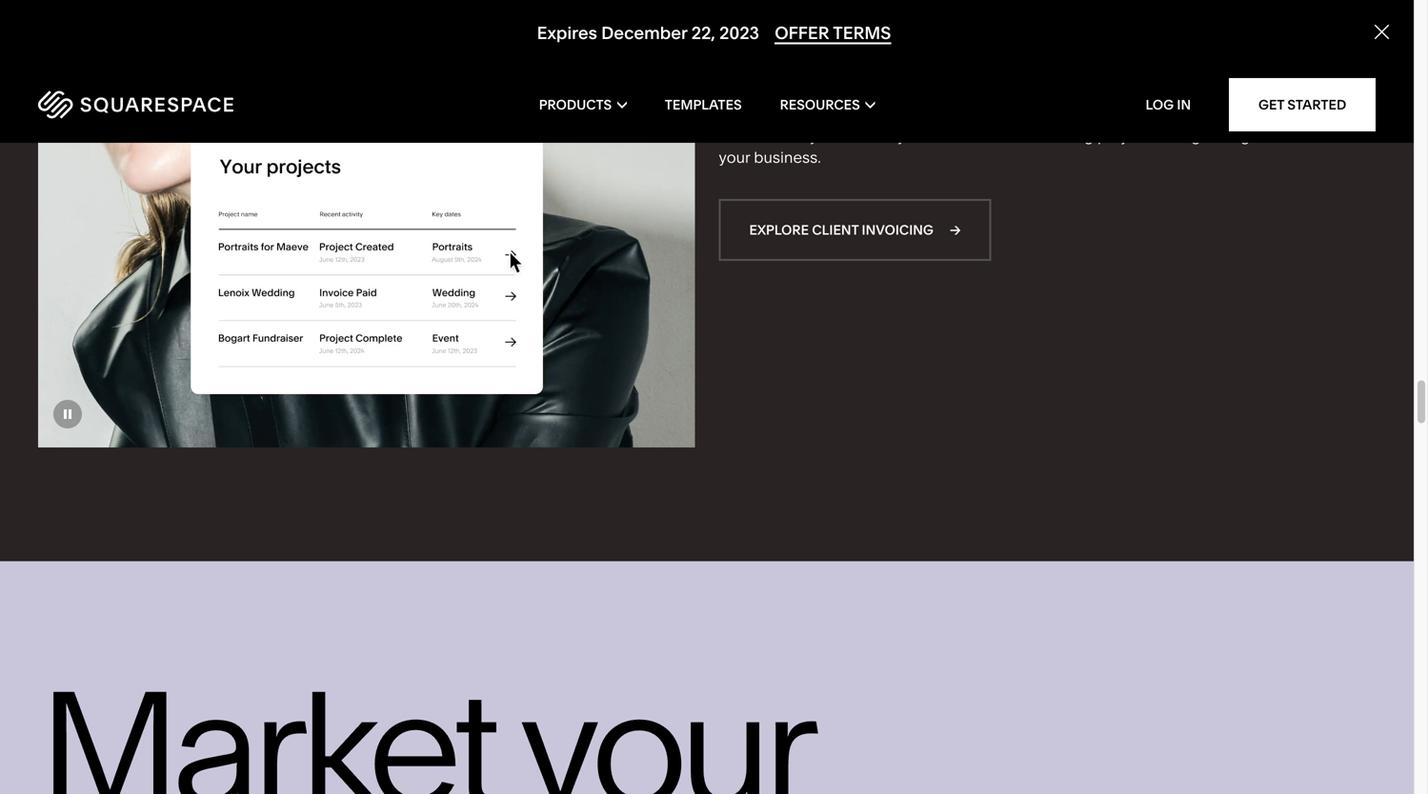 Task type: describe. For each thing, give the bounding box(es) containing it.
log
[[1146, 97, 1174, 113]]

december
[[601, 23, 688, 44]]

squarespace logo image
[[38, 91, 233, 119]]

invoicing
[[862, 222, 934, 238]]

get started
[[1259, 97, 1347, 113]]

client
[[812, 222, 859, 238]]

an easier way to work so you can focus on delivering projects and growing your business.
[[719, 127, 1251, 167]]

for
[[864, 77, 891, 103]]

an
[[719, 127, 739, 145]]

22,
[[692, 23, 716, 44]]

to
[[821, 127, 835, 145]]

→
[[950, 222, 961, 238]]

terms
[[833, 23, 891, 44]]

invoice clients for your services
[[719, 77, 1024, 103]]

services
[[943, 77, 1024, 103]]

get started link
[[1230, 78, 1376, 132]]

products
[[539, 97, 612, 113]]

2023
[[720, 23, 760, 44]]

and
[[1160, 127, 1188, 145]]

squarespace logo link
[[38, 91, 306, 119]]

growing
[[1191, 127, 1251, 145]]

pause video image
[[53, 400, 82, 429]]

delivering
[[1023, 127, 1094, 145]]



Task type: vqa. For each thing, say whether or not it's contained in the screenshot.
the signing
no



Task type: locate. For each thing, give the bounding box(es) containing it.
started
[[1288, 97, 1347, 113]]

focus
[[958, 127, 997, 145]]

resources button
[[780, 67, 875, 143]]

products button
[[539, 67, 627, 143]]

0 vertical spatial your
[[895, 77, 938, 103]]

your inside an easier way to work so you can focus on delivering projects and growing your business.
[[719, 148, 750, 167]]

expires december 22, 2023
[[537, 23, 760, 44]]

explore
[[750, 222, 809, 238]]

explore client invoicing
[[750, 222, 934, 238]]

your down an
[[719, 148, 750, 167]]

your
[[895, 77, 938, 103], [719, 148, 750, 167]]

can
[[928, 127, 954, 145]]

log             in link
[[1146, 97, 1191, 113]]

clients
[[795, 77, 859, 103]]

so
[[877, 127, 894, 145]]

1 horizontal spatial your
[[895, 77, 938, 103]]

business.
[[754, 148, 821, 167]]

offer
[[775, 23, 830, 44]]

resources
[[780, 97, 860, 113]]

easier
[[743, 127, 786, 145]]

log             in
[[1146, 97, 1191, 113]]

way
[[789, 127, 818, 145]]

you
[[898, 127, 924, 145]]

offer terms
[[775, 23, 891, 44]]

offer terms link
[[775, 23, 891, 45]]

work
[[839, 127, 873, 145]]

projects
[[1098, 127, 1157, 145]]

in
[[1177, 97, 1191, 113]]

1 vertical spatial your
[[719, 148, 750, 167]]

expires
[[537, 23, 597, 44]]

templates
[[665, 97, 742, 113]]

your right "for"
[[895, 77, 938, 103]]

templates link
[[665, 67, 742, 143]]

invoice
[[719, 77, 790, 103]]

get
[[1259, 97, 1285, 113]]

on
[[1001, 127, 1019, 145]]

0 horizontal spatial your
[[719, 148, 750, 167]]



